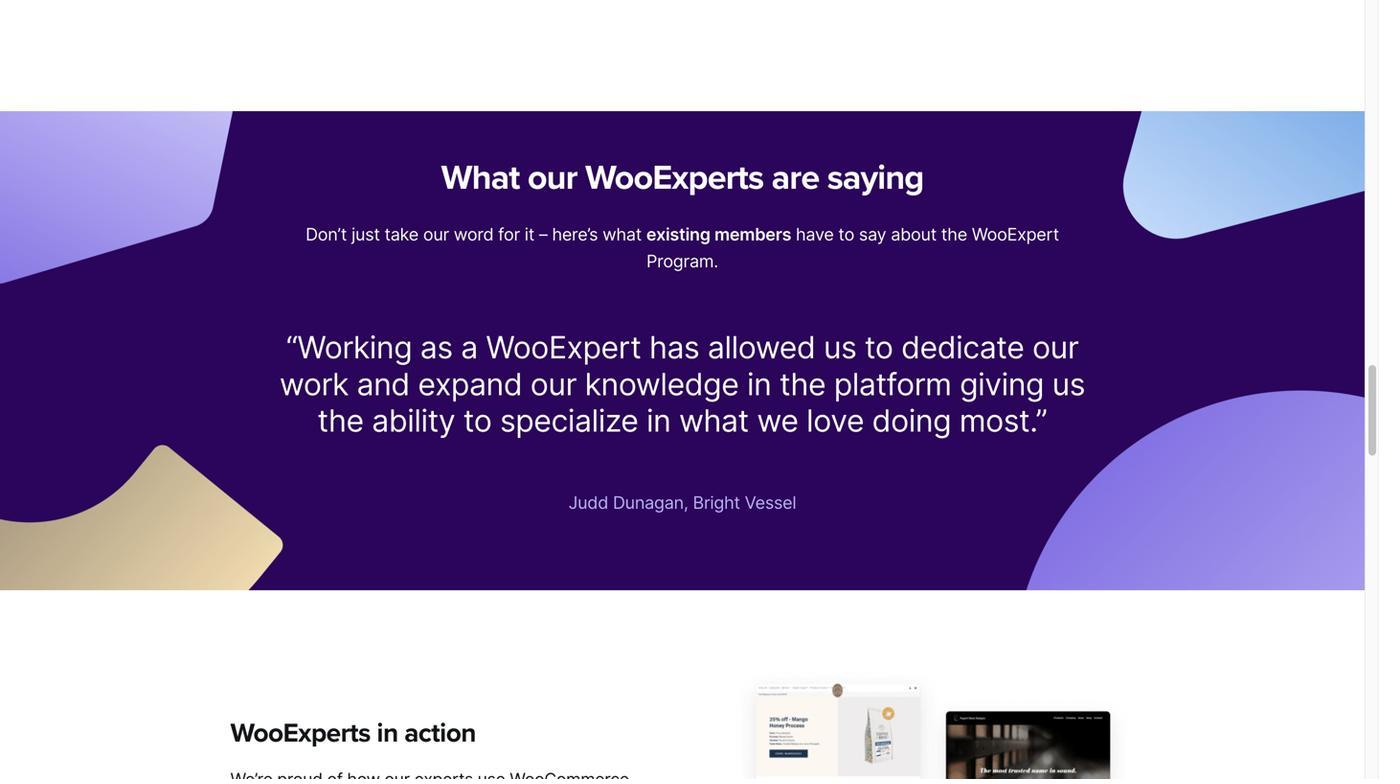 Task type: vqa. For each thing, say whether or not it's contained in the screenshot.
us to the right
yes



Task type: describe. For each thing, give the bounding box(es) containing it.
just
[[352, 224, 380, 245]]

most."
[[960, 402, 1048, 439]]

love
[[807, 402, 864, 439]]

have to say about the wooexpert program.
[[647, 224, 1060, 271]]

here's
[[552, 224, 598, 245]]

specialize
[[500, 402, 639, 439]]

word
[[454, 224, 494, 245]]

0 horizontal spatial to
[[464, 402, 492, 439]]

as
[[420, 329, 453, 365]]

"working
[[286, 329, 412, 365]]

our up "most.""
[[1033, 329, 1079, 365]]

knowledge
[[585, 365, 739, 402]]

1 horizontal spatial in
[[647, 402, 671, 439]]

are
[[772, 157, 820, 199]]

don't
[[306, 224, 347, 245]]

and
[[357, 365, 410, 402]]

platform
[[834, 365, 952, 402]]

don't just take our word for it – here's what existing members
[[306, 224, 792, 245]]

members
[[715, 224, 792, 245]]

wooexperts in action
[[230, 717, 476, 749]]

allowed
[[708, 329, 816, 365]]

expand
[[418, 365, 522, 402]]

to inside have to say about the wooexpert program.
[[839, 224, 855, 245]]

wooexpert inside have to say about the wooexpert program.
[[972, 224, 1060, 245]]

"working as a wooexpert has allowed us to dedicate our work and expand our knowledge in the platform giving us the ability to specialize in what we love doing most."
[[280, 329, 1086, 439]]

0 vertical spatial wooexperts
[[585, 157, 764, 199]]

take
[[385, 224, 419, 245]]

what
[[441, 157, 520, 199]]

0 horizontal spatial in
[[377, 717, 398, 749]]

judd
[[569, 492, 609, 513]]

giving
[[960, 365, 1045, 402]]

what inside "working as a wooexpert has allowed us to dedicate our work and expand our knowledge in the platform giving us the ability to specialize in what we love doing most."
[[679, 402, 749, 439]]

0 horizontal spatial the
[[318, 402, 364, 439]]

–
[[539, 224, 548, 245]]

judd dunagan, bright vessel
[[569, 492, 797, 513]]

work
[[280, 365, 349, 402]]

about
[[891, 224, 937, 245]]



Task type: locate. For each thing, give the bounding box(es) containing it.
0 horizontal spatial what
[[603, 224, 642, 245]]

our right expand
[[531, 365, 577, 402]]

what
[[603, 224, 642, 245], [679, 402, 749, 439]]

ability
[[372, 402, 455, 439]]

wooexpert
[[972, 224, 1060, 245], [486, 329, 641, 365]]

wooexperts
[[585, 157, 764, 199], [230, 717, 371, 749]]

the
[[942, 224, 968, 245], [780, 365, 826, 402], [318, 402, 364, 439]]

doing
[[873, 402, 952, 439]]

2 horizontal spatial in
[[747, 365, 772, 402]]

the inside have to say about the wooexpert program.
[[942, 224, 968, 245]]

our up don't just take our word for it – here's what existing members on the top of page
[[528, 157, 577, 199]]

for
[[498, 224, 520, 245]]

to
[[839, 224, 855, 245], [865, 329, 894, 365], [464, 402, 492, 439]]

the left platform
[[780, 365, 826, 402]]

program.
[[647, 250, 719, 271]]

the right the about
[[942, 224, 968, 245]]

to up the doing
[[865, 329, 894, 365]]

to right ability
[[464, 402, 492, 439]]

1 vertical spatial wooexperts
[[230, 717, 371, 749]]

0 horizontal spatial wooexpert
[[486, 329, 641, 365]]

to left say
[[839, 224, 855, 245]]

what our wooexperts are saying
[[441, 157, 924, 199]]

us up love
[[824, 329, 857, 365]]

1 horizontal spatial wooexperts
[[585, 157, 764, 199]]

in
[[747, 365, 772, 402], [647, 402, 671, 439], [377, 717, 398, 749]]

saying
[[828, 157, 924, 199]]

what right here's
[[603, 224, 642, 245]]

a
[[461, 329, 478, 365]]

0 horizontal spatial us
[[824, 329, 857, 365]]

existing
[[647, 224, 711, 245]]

0 horizontal spatial wooexperts
[[230, 717, 371, 749]]

the left ability
[[318, 402, 364, 439]]

2 vertical spatial to
[[464, 402, 492, 439]]

1 horizontal spatial what
[[679, 402, 749, 439]]

2 horizontal spatial the
[[942, 224, 968, 245]]

1 horizontal spatial to
[[839, 224, 855, 245]]

we
[[757, 402, 799, 439]]

us right giving
[[1053, 365, 1086, 402]]

1 horizontal spatial wooexpert
[[972, 224, 1060, 245]]

in left love
[[747, 365, 772, 402]]

say
[[859, 224, 887, 245]]

dunagan,
[[613, 492, 689, 513]]

our
[[528, 157, 577, 199], [423, 224, 449, 245], [1033, 329, 1079, 365], [531, 365, 577, 402]]

action
[[405, 717, 476, 749]]

1 horizontal spatial us
[[1053, 365, 1086, 402]]

have
[[796, 224, 834, 245]]

in down has
[[647, 402, 671, 439]]

bright
[[693, 492, 741, 513]]

dedicate
[[902, 329, 1025, 365]]

what left we
[[679, 402, 749, 439]]

1 vertical spatial to
[[865, 329, 894, 365]]

0 vertical spatial wooexpert
[[972, 224, 1060, 245]]

1 vertical spatial what
[[679, 402, 749, 439]]

in left the action
[[377, 717, 398, 749]]

wooexpert inside "working as a wooexpert has allowed us to dedicate our work and expand our knowledge in the platform giving us the ability to specialize in what we love doing most."
[[486, 329, 641, 365]]

our right take
[[423, 224, 449, 245]]

2 horizontal spatial to
[[865, 329, 894, 365]]

1 vertical spatial wooexpert
[[486, 329, 641, 365]]

vessel
[[745, 492, 797, 513]]

0 vertical spatial what
[[603, 224, 642, 245]]

it
[[525, 224, 535, 245]]

0 vertical spatial to
[[839, 224, 855, 245]]

us
[[824, 329, 857, 365], [1053, 365, 1086, 402]]

has
[[650, 329, 700, 365]]

1 horizontal spatial the
[[780, 365, 826, 402]]



